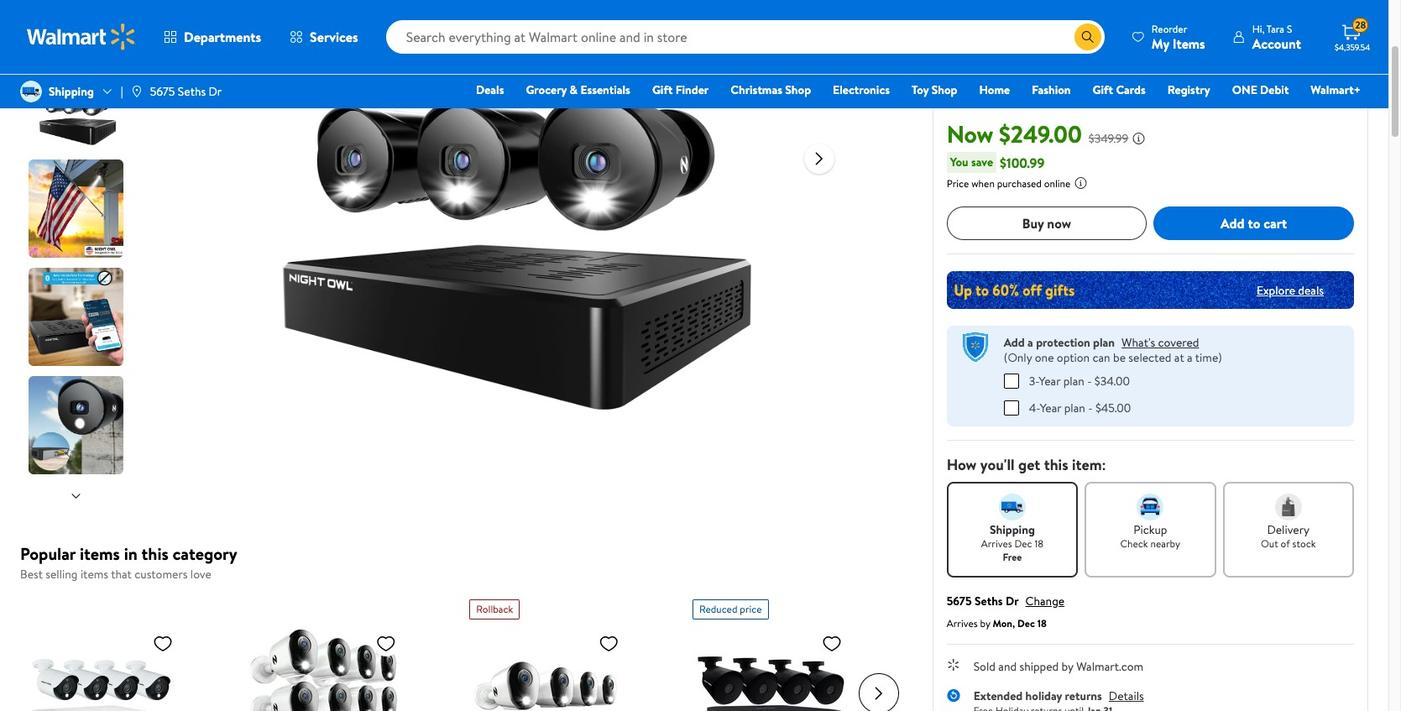 Task type: vqa. For each thing, say whether or not it's contained in the screenshot.
Meal within the $ 2 86 26.7 ¢/oz Lunchables Nachos Cheese Dip & Salsa Kids Lunch Meal Kit, 10.7 o
no



Task type: locate. For each thing, give the bounding box(es) containing it.
2 shop from the left
[[932, 81, 957, 98]]

year for 3-
[[1039, 372, 1060, 389]]

of
[[1281, 536, 1290, 550]]

0 vertical spatial shipping
[[49, 83, 94, 100]]

$4,359.54
[[1335, 41, 1370, 53]]

1tb
[[1243, 36, 1268, 59]]

get
[[1018, 454, 1040, 475]]

0 horizontal spatial arrives
[[947, 616, 978, 630]]

arrives
[[981, 536, 1012, 550], [947, 616, 978, 630]]

- left $34.00
[[1087, 372, 1092, 389]]

1 horizontal spatial dr
[[1006, 592, 1019, 609]]

18 inside '5675 seths dr change arrives by mon, dec 18'
[[1037, 616, 1047, 630]]

- left $45.00
[[1088, 399, 1093, 416]]

4-Year plan - $45.00 checkbox
[[1004, 400, 1019, 415]]

and right sold
[[998, 658, 1017, 675]]

0 horizontal spatial product group
[[470, 592, 656, 711]]

account
[[1252, 34, 1301, 52]]

installed
[[947, 61, 1009, 84]]

0 vertical spatial year
[[1039, 372, 1060, 389]]

year down one
[[1039, 372, 1060, 389]]

plan down option
[[1063, 372, 1084, 389]]

seths inside '5675 seths dr change arrives by mon, dec 18'
[[975, 592, 1003, 609]]

1 vertical spatial plan
[[1063, 372, 1084, 389]]

1 vertical spatial dr
[[1006, 592, 1019, 609]]

by inside '5675 seths dr change arrives by mon, dec 18'
[[980, 616, 990, 630]]

0 horizontal spatial seths
[[178, 83, 206, 100]]

fashion
[[1032, 81, 1071, 98]]

a left one
[[1028, 334, 1033, 351]]

0 vertical spatial arrives
[[981, 536, 1012, 550]]

dr inside '5675 seths dr change arrives by mon, dec 18'
[[1006, 592, 1019, 609]]

shop
[[785, 81, 811, 98], [932, 81, 957, 98]]

shipping left |
[[49, 83, 94, 100]]

and left 1tb
[[1212, 36, 1239, 59]]

0 vertical spatial 18
[[1035, 536, 1044, 550]]

toy shop link
[[904, 81, 965, 99]]

now $249.00
[[947, 118, 1082, 150]]

18 down change 'button'
[[1037, 616, 1047, 630]]

shop inside christmas shop link
[[785, 81, 811, 98]]

add left one
[[1004, 334, 1025, 351]]

add to cart
[[1221, 214, 1287, 232]]

item:
[[1072, 454, 1106, 475]]

protection
[[1036, 334, 1090, 351]]

0 vertical spatial this
[[1044, 454, 1068, 475]]

2 vertical spatial plan
[[1064, 399, 1085, 416]]

0 vertical spatial by
[[980, 616, 990, 630]]

add
[[1221, 214, 1245, 232], [1004, 334, 1025, 351]]

0 vertical spatial and
[[1212, 36, 1239, 59]]

arrives inside shipping arrives dec 18 free
[[981, 536, 1012, 550]]

wired
[[947, 36, 990, 59]]

add for add to cart
[[1221, 214, 1245, 232]]

$349.99
[[1089, 130, 1129, 147]]

free
[[1003, 549, 1022, 564]]

when
[[971, 176, 995, 191]]

one
[[1035, 349, 1054, 366]]

extended
[[974, 687, 1023, 704]]

- for $34.00
[[1087, 372, 1092, 389]]

5675 seths dr
[[150, 83, 222, 100]]

add inside "add a protection plan what's covered (only one option can be selected at a time)"
[[1004, 334, 1025, 351]]

plan for $34.00
[[1063, 372, 1084, 389]]

1 horizontal spatial shipping
[[990, 521, 1035, 538]]

1 vertical spatial add
[[1004, 334, 1025, 351]]

gift cards link
[[1085, 81, 1153, 99]]

learn more about strikethrough prices image
[[1132, 132, 1145, 145]]

plan for $45.00
[[1064, 399, 1085, 416]]

1 vertical spatial dec
[[1017, 616, 1035, 630]]

plan right option
[[1093, 334, 1115, 351]]

dr down departments popup button
[[209, 83, 222, 100]]

seths down departments popup button
[[178, 83, 206, 100]]

wpp logo image
[[960, 332, 990, 363]]

love
[[190, 566, 211, 583]]

gift cards
[[1093, 81, 1146, 98]]

seths
[[178, 83, 206, 100], [975, 592, 1003, 609]]

0 horizontal spatial by
[[980, 616, 990, 630]]

12 reviews link
[[1018, 89, 1065, 103]]

hd
[[1043, 36, 1069, 59]]

add inside button
[[1221, 214, 1245, 232]]

night owl security camera system cctv, 8 channel dvr with 1tb hard drive, 4 wired 1080p hd surveillance bullet cameras, indoor outdoor cameras with night vision image
[[693, 626, 849, 711]]

1 horizontal spatial this
[[1044, 454, 1068, 475]]

1 horizontal spatial shop
[[932, 81, 957, 98]]

1 vertical spatial 12
[[1021, 89, 1030, 103]]

dec right mon,
[[1017, 616, 1035, 630]]

product group containing reduced price
[[693, 592, 879, 711]]

deals
[[476, 81, 504, 98]]

spotlight
[[1073, 36, 1140, 59]]

0 horizontal spatial shipping
[[49, 83, 94, 100]]

year
[[1039, 372, 1060, 389], [1040, 399, 1061, 416]]

0 vertical spatial 12
[[1027, 11, 1041, 34]]

this inside popular items in this category best selling items that customers love
[[141, 542, 168, 565]]

add left to
[[1221, 214, 1245, 232]]

next media item image
[[809, 148, 829, 168]]

0 vertical spatial add
[[1221, 214, 1245, 232]]

$249.00
[[999, 118, 1082, 150]]

night owl® 2-way audio 12 channel dvr security system with 1tb hard drive and 4 wired 1080p deterrence cameras image
[[470, 626, 626, 711]]

0 horizontal spatial a
[[1028, 334, 1033, 351]]

add to cart button
[[1154, 207, 1354, 240]]

4-
[[1029, 399, 1040, 416]]

1 horizontal spatial add
[[1221, 214, 1245, 232]]

essentials
[[580, 81, 630, 98]]

plan
[[1093, 334, 1115, 351], [1063, 372, 1084, 389], [1064, 399, 1085, 416]]

fashion link
[[1024, 81, 1078, 99]]

1 horizontal spatial product group
[[693, 592, 879, 711]]

1 vertical spatial seths
[[975, 592, 1003, 609]]

sold
[[974, 658, 996, 675]]

0 horizontal spatial shop
[[785, 81, 811, 98]]

christmas shop link
[[723, 81, 819, 99]]

0 vertical spatial 5675
[[150, 83, 175, 100]]

delivery
[[1267, 521, 1310, 538]]

dec inside shipping arrives dec 18 free
[[1014, 536, 1032, 550]]

year for 4-
[[1040, 399, 1061, 416]]

18 right free
[[1035, 536, 1044, 550]]

walmart+ link
[[1303, 81, 1368, 99]]

shipping down intent image for shipping
[[990, 521, 1035, 538]]

dr up mon,
[[1006, 592, 1019, 609]]

shop right toy at the top
[[932, 81, 957, 98]]

night owl 12 channel digital video recorder with 6 wired 1080p hd spotlight cameras and 1tb pre-installed hard drive - image 4 of 11 image
[[29, 268, 127, 366]]

a
[[1028, 334, 1033, 351], [1187, 349, 1193, 366]]

this up customers
[[141, 542, 168, 565]]

0 vertical spatial dr
[[209, 83, 222, 100]]

departments
[[184, 28, 261, 46]]

dr for 5675 seths dr change arrives by mon, dec 18
[[1006, 592, 1019, 609]]

digital
[[1110, 11, 1159, 34]]

12
[[1027, 11, 1041, 34], [1021, 89, 1030, 103]]

12 inside night owl 12 channel digital video recorder with 6 wired 1080p hd spotlight cameras and 1tb pre- installed hard drive
[[1027, 11, 1041, 34]]

year right 4-year plan - $45.00 checkbox
[[1040, 399, 1061, 416]]

items left that at the bottom
[[80, 566, 108, 583]]

toy
[[912, 81, 929, 98]]

0 vertical spatial seths
[[178, 83, 206, 100]]

1 vertical spatial shipping
[[990, 521, 1035, 538]]

12 right the (4.1) at the top
[[1021, 89, 1030, 103]]

night owl 12 channel digital video recorder with 6 wired 1080p hd spotlight cameras and 1tb pre-installed hard drive - image 2 of 11 image
[[29, 51, 127, 149]]

0 horizontal spatial gift
[[652, 81, 673, 98]]

dec
[[1014, 536, 1032, 550], [1017, 616, 1035, 630]]

items up that at the bottom
[[80, 542, 120, 565]]

this right get
[[1044, 454, 1068, 475]]

can
[[1093, 349, 1110, 366]]

 image
[[20, 81, 42, 102]]

you
[[950, 154, 968, 170]]

gift left finder
[[652, 81, 673, 98]]

0 horizontal spatial add
[[1004, 334, 1025, 351]]

(4.1)
[[1000, 89, 1018, 103]]

add for add a protection plan what's covered (only one option can be selected at a time)
[[1004, 334, 1025, 351]]

a right the at
[[1187, 349, 1193, 366]]

popular items in this category best selling items that customers love
[[20, 542, 237, 583]]

gift for gift finder
[[652, 81, 673, 98]]

shipping for shipping
[[49, 83, 94, 100]]

shop right christmas
[[785, 81, 811, 98]]

out
[[1261, 536, 1278, 550]]

1 vertical spatial 18
[[1037, 616, 1047, 630]]

5675 inside '5675 seths dr change arrives by mon, dec 18'
[[947, 592, 972, 609]]

1 gift from the left
[[652, 81, 673, 98]]

0 horizontal spatial 5675
[[150, 83, 175, 100]]

details button
[[1109, 687, 1144, 704]]

selected
[[1129, 349, 1171, 366]]

intent image for delivery image
[[1275, 493, 1302, 520]]

plan down 3-year plan - $34.00
[[1064, 399, 1085, 416]]

seths up mon,
[[975, 592, 1003, 609]]

night owl wired 4 channel dvr with pre-installed 1tb hard drive and (4) 1080p hd wired spotlight cameras image
[[24, 626, 180, 711]]

this for in
[[141, 542, 168, 565]]

0 vertical spatial dec
[[1014, 536, 1032, 550]]

dec inside '5675 seths dr change arrives by mon, dec 18'
[[1017, 616, 1035, 630]]

shipping inside shipping arrives dec 18 free
[[990, 521, 1035, 538]]

by
[[980, 616, 990, 630], [1062, 658, 1074, 675]]

next slide for popular items in this category list image
[[859, 673, 899, 711]]

1 shop from the left
[[785, 81, 811, 98]]

purchased
[[997, 176, 1042, 191]]

1 product group from the left
[[470, 592, 656, 711]]

1 vertical spatial year
[[1040, 399, 1061, 416]]

home
[[979, 81, 1010, 98]]

0 horizontal spatial and
[[998, 658, 1017, 675]]

1 horizontal spatial by
[[1062, 658, 1074, 675]]

1 horizontal spatial 5675
[[947, 592, 972, 609]]

0 horizontal spatial this
[[141, 542, 168, 565]]

$34.00
[[1095, 372, 1130, 389]]

search icon image
[[1081, 30, 1095, 44]]

finder
[[676, 81, 709, 98]]

reduced price
[[699, 601, 762, 616]]

channel
[[1045, 11, 1106, 34]]

grocery
[[526, 81, 567, 98]]

1 vertical spatial this
[[141, 542, 168, 565]]

gift left cards
[[1093, 81, 1113, 98]]

0 horizontal spatial dr
[[209, 83, 222, 100]]

night owl 12 channel digital video recorder with 6 wired 1080p hd spotlight cameras and 1tb pre-installed hard drive - image 5 of 11 image
[[29, 376, 127, 474]]

6
[[1317, 11, 1326, 34]]

2 product group from the left
[[693, 592, 879, 711]]

intent image for pickup image
[[1137, 493, 1164, 520]]

1 horizontal spatial arrives
[[981, 536, 1012, 550]]

category
[[173, 542, 237, 565]]

night owl 2-way audio 12 channel dvr security system with 1tb hard drive and 8 wired 1080p deterrence cameras image
[[247, 626, 403, 711]]

by left mon,
[[980, 616, 990, 630]]

(4.1) 12 reviews
[[1000, 89, 1065, 103]]

1 vertical spatial by
[[1062, 658, 1074, 675]]

 image
[[130, 85, 143, 98]]

seths for 5675 seths dr
[[178, 83, 206, 100]]

to
[[1248, 214, 1260, 232]]

reorder
[[1152, 21, 1187, 36]]

arrives down intent image for shipping
[[981, 536, 1012, 550]]

0 vertical spatial plan
[[1093, 334, 1115, 351]]

by right shipped
[[1062, 658, 1074, 675]]

dec down intent image for shipping
[[1014, 536, 1032, 550]]

18 inside shipping arrives dec 18 free
[[1035, 536, 1044, 550]]

1 horizontal spatial and
[[1212, 36, 1239, 59]]

0 vertical spatial -
[[1087, 372, 1092, 389]]

1 vertical spatial 5675
[[947, 592, 972, 609]]

1 vertical spatial -
[[1088, 399, 1093, 416]]

-
[[1087, 372, 1092, 389], [1088, 399, 1093, 416]]

holiday
[[1025, 687, 1062, 704]]

product group
[[470, 592, 656, 711], [693, 592, 879, 711]]

1 horizontal spatial gift
[[1093, 81, 1113, 98]]

shop inside toy shop link
[[932, 81, 957, 98]]

5675
[[150, 83, 175, 100], [947, 592, 972, 609]]

1 horizontal spatial seths
[[975, 592, 1003, 609]]

12 right owl in the top right of the page
[[1027, 11, 1041, 34]]

arrives left mon,
[[947, 616, 978, 630]]

2 gift from the left
[[1093, 81, 1113, 98]]

1 vertical spatial arrives
[[947, 616, 978, 630]]

night
[[947, 11, 989, 34]]



Task type: describe. For each thing, give the bounding box(es) containing it.
buy
[[1022, 214, 1044, 232]]

seths for 5675 seths dr change arrives by mon, dec 18
[[975, 592, 1003, 609]]

arrives inside '5675 seths dr change arrives by mon, dec 18'
[[947, 616, 978, 630]]

- for $45.00
[[1088, 399, 1093, 416]]

add to favorites list, night owl security camera system cctv, 8 channel dvr with 1tb hard drive, 4 wired 1080p hd surveillance bullet cameras, indoor outdoor cameras with night vision image
[[822, 633, 842, 654]]

add a protection plan what's covered (only one option can be selected at a time)
[[1004, 334, 1222, 366]]

|
[[121, 83, 123, 100]]

5675 for 5675 seths dr
[[150, 83, 175, 100]]

plan inside "add a protection plan what's covered (only one option can be selected at a time)"
[[1093, 334, 1115, 351]]

(only
[[1004, 349, 1032, 366]]

add to favorites list, night owl wired 4 channel dvr with pre-installed 1tb hard drive and (4) 1080p hd wired spotlight cameras image
[[153, 633, 173, 654]]

5675 for 5675 seths dr change arrives by mon, dec 18
[[947, 592, 972, 609]]

video
[[1163, 11, 1205, 34]]

reorder my items
[[1152, 21, 1205, 52]]

night owl 12 channel digital video recorder with 6 wired 1080p hd spotlight cameras and 1tb pre-installed hard drive image
[[253, 0, 791, 438]]

toy shop
[[912, 81, 957, 98]]

night owl 12 channel digital video recorder with 6 wired 1080p hd spotlight cameras and 1tb pre-installed hard drive - image 1 of 11 image
[[29, 0, 127, 41]]

night owl 12 channel digital video recorder with 6 wired 1080p hd spotlight cameras and 1tb pre- installed hard drive
[[947, 11, 1326, 84]]

hi, tara s account
[[1252, 21, 1301, 52]]

stock
[[1292, 536, 1316, 550]]

Walmart Site-Wide search field
[[386, 20, 1105, 54]]

that
[[111, 566, 132, 583]]

1 horizontal spatial a
[[1187, 349, 1193, 366]]

&
[[570, 81, 578, 98]]

tara
[[1267, 21, 1284, 36]]

walmart.com
[[1076, 658, 1143, 675]]

with
[[1280, 11, 1312, 34]]

selling
[[46, 566, 78, 583]]

debit
[[1260, 81, 1289, 98]]

add to favorites list, night owl® 2-way audio 12 channel dvr security system with 1tb hard drive and 4 wired 1080p deterrence cameras image
[[599, 633, 619, 654]]

1080p
[[994, 36, 1039, 59]]

12 inside "(4.1) 12 reviews"
[[1021, 89, 1030, 103]]

owl
[[993, 11, 1022, 34]]

drive
[[1053, 61, 1093, 84]]

check
[[1120, 536, 1148, 550]]

gift finder link
[[645, 81, 716, 99]]

up to sixty percent off deals. shop now. image
[[947, 271, 1354, 309]]

night owl 12 channel digital video recorder with 6 wired 1080p hd spotlight cameras and 1tb pre-installed hard drive - image 3 of 11 image
[[29, 160, 127, 258]]

3-Year plan - $34.00 checkbox
[[1004, 373, 1019, 388]]

nearby
[[1151, 536, 1180, 550]]

and inside night owl 12 channel digital video recorder with 6 wired 1080p hd spotlight cameras and 1tb pre- installed hard drive
[[1212, 36, 1239, 59]]

best
[[20, 566, 43, 583]]

registry link
[[1160, 81, 1218, 99]]

you save $100.99
[[950, 153, 1045, 172]]

christmas shop
[[731, 81, 811, 98]]

christmas
[[731, 81, 782, 98]]

shipping for shipping arrives dec 18 free
[[990, 521, 1035, 538]]

pickup
[[1133, 521, 1167, 538]]

shipped
[[1020, 658, 1059, 675]]

returns
[[1065, 687, 1102, 704]]

one debit
[[1232, 81, 1289, 98]]

legal information image
[[1074, 176, 1087, 190]]

add to favorites list, night owl 2-way audio 12 channel dvr security system with 1tb hard drive and 8 wired 1080p deterrence cameras image
[[376, 633, 396, 654]]

next image image
[[69, 489, 83, 503]]

cards
[[1116, 81, 1146, 98]]

deals link
[[468, 81, 512, 99]]

save
[[971, 154, 993, 170]]

hi,
[[1252, 21, 1265, 36]]

grocery & essentials
[[526, 81, 630, 98]]

dr for 5675 seths dr
[[209, 83, 222, 100]]

shop for toy shop
[[932, 81, 957, 98]]

explore deals
[[1257, 282, 1324, 298]]

customers
[[135, 566, 188, 583]]

1 vertical spatial and
[[998, 658, 1017, 675]]

product group containing rollback
[[470, 592, 656, 711]]

cameras
[[1144, 36, 1208, 59]]

28
[[1355, 18, 1366, 32]]

shop for christmas shop
[[785, 81, 811, 98]]

rollback
[[476, 601, 513, 616]]

hard
[[1013, 61, 1049, 84]]

Search search field
[[386, 20, 1105, 54]]

s
[[1287, 21, 1292, 36]]

extended holiday returns details
[[974, 687, 1144, 704]]

departments button
[[149, 17, 275, 57]]

walmart+
[[1311, 81, 1361, 98]]

details
[[1109, 687, 1144, 704]]

electronics
[[833, 81, 890, 98]]

time)
[[1195, 349, 1222, 366]]

pickup check nearby
[[1120, 521, 1180, 550]]

delivery out of stock
[[1261, 521, 1316, 550]]

now
[[947, 118, 993, 150]]

explore
[[1257, 282, 1295, 298]]

items
[[1173, 34, 1205, 52]]

gift finder
[[652, 81, 709, 98]]

intent image for shipping image
[[999, 493, 1026, 520]]

this for get
[[1044, 454, 1068, 475]]

how
[[947, 454, 977, 475]]

my
[[1152, 34, 1169, 52]]

change button
[[1025, 592, 1065, 609]]

be
[[1113, 349, 1126, 366]]

1 vertical spatial items
[[80, 566, 108, 583]]

reviews
[[1032, 89, 1065, 103]]

in
[[124, 542, 137, 565]]

reduced
[[699, 601, 737, 616]]

0 vertical spatial items
[[80, 542, 120, 565]]

walmart image
[[27, 24, 136, 50]]

gift for gift cards
[[1093, 81, 1113, 98]]

cart
[[1264, 214, 1287, 232]]

mon,
[[993, 616, 1015, 630]]

online
[[1044, 176, 1071, 191]]

covered
[[1158, 334, 1199, 351]]

buy now button
[[947, 207, 1147, 240]]



